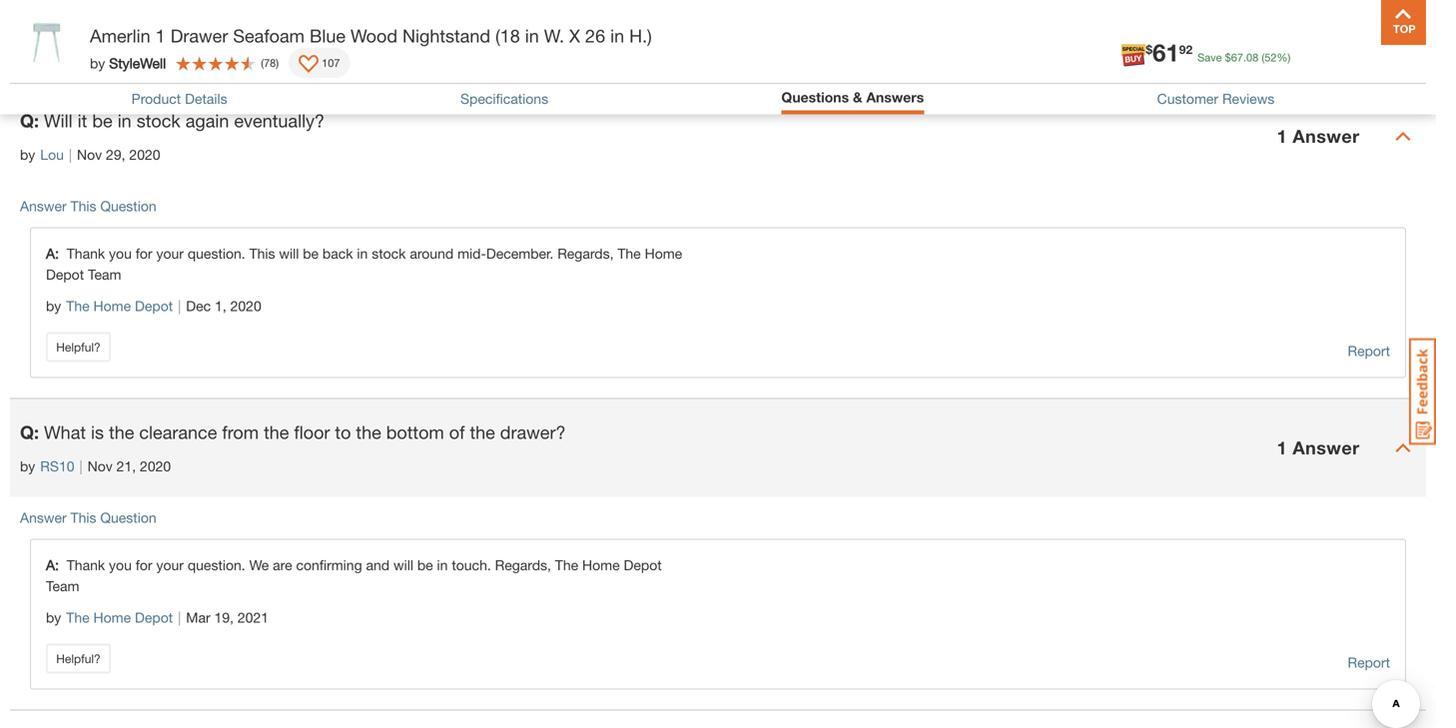 Task type: vqa. For each thing, say whether or not it's contained in the screenshot.
bottom will
yes



Task type: locate. For each thing, give the bounding box(es) containing it.
1 vertical spatial you
[[109, 557, 132, 573]]

this left back
[[249, 245, 275, 262]]

2 question. from the top
[[188, 557, 245, 573]]

answer this question link for it
[[20, 198, 156, 214]]

1 report from the top
[[1348, 343, 1390, 359]]

thank inside thank you for your question. this will be back in stock around mid-december. regards, the home depot team
[[67, 245, 105, 262]]

will left back
[[279, 245, 299, 262]]

2 answer this question link from the top
[[20, 509, 156, 526]]

1 horizontal spatial team
[[88, 266, 121, 283]]

the right "to"
[[356, 421, 381, 443]]

1 vertical spatial the home depot button
[[66, 607, 173, 629]]

will inside thank you for your question. this will be back in stock around mid-december. regards, the home depot team
[[279, 245, 299, 262]]

this down by rs10 | nov 21, 2020
[[70, 509, 96, 526]]

1 vertical spatial for
[[136, 557, 152, 573]]

1 helpful? from the top
[[56, 340, 101, 354]]

21,
[[117, 458, 136, 474]]

0 vertical spatial thank
[[67, 245, 105, 262]]

nov for is
[[88, 458, 113, 474]]

lou button
[[40, 144, 64, 165]]

0 vertical spatial helpful?
[[56, 340, 101, 354]]

customer reviews
[[1157, 91, 1275, 107]]

by
[[90, 55, 105, 71], [20, 146, 35, 163], [46, 298, 61, 314], [20, 458, 35, 474], [46, 609, 61, 626]]

0 vertical spatial question
[[100, 198, 156, 214]]

1 question from the top
[[100, 198, 156, 214]]

52
[[1265, 51, 1277, 64]]

0 horizontal spatial 10
[[91, 48, 107, 64]]

the inside thank you for your question. this will be back in stock around mid-december. regards, the home depot team
[[618, 245, 641, 262]]

107 button
[[289, 48, 350, 78]]

feedback link image
[[1409, 338, 1436, 445]]

a: for will it be in stock again eventually?
[[46, 245, 67, 262]]

0 vertical spatial the home depot button
[[66, 295, 173, 317]]

2020 right 1,
[[230, 298, 261, 314]]

thank up by the home depot | dec 1, 2020
[[67, 245, 105, 262]]

will right "and"
[[393, 557, 413, 573]]

1 horizontal spatial stock
[[372, 245, 406, 262]]

1 horizontal spatial $
[[1225, 51, 1231, 64]]

answer this question link
[[20, 198, 156, 214], [20, 509, 156, 526]]

2 report from the top
[[1348, 654, 1390, 671]]

you inside 'thank you for your question. we are confirming and will be in touch. regards, the home depot team'
[[109, 557, 132, 573]]

floor
[[294, 421, 330, 443]]

are
[[273, 557, 292, 573]]

1 vertical spatial answer this question link
[[20, 509, 156, 526]]

1 vertical spatial stock
[[372, 245, 406, 262]]

of right bottom
[[449, 421, 465, 443]]

product image image
[[15, 10, 80, 75]]

team up by the home depot | dec 1, 2020
[[88, 266, 121, 283]]

helpful? down by the home depot | mar 19, 2021
[[56, 652, 101, 666]]

29,
[[106, 146, 125, 163]]

be right it
[[92, 110, 113, 131]]

answer
[[1293, 125, 1360, 147], [20, 198, 67, 214], [1293, 437, 1360, 458], [20, 509, 67, 526]]

q: left will on the left top of the page
[[20, 110, 39, 131]]

( left )
[[261, 56, 264, 69]]

depot
[[46, 266, 84, 283], [135, 298, 173, 314], [624, 557, 662, 573], [135, 609, 173, 626]]

1 vertical spatial 2020
[[230, 298, 261, 314]]

2 1 answer from the top
[[1277, 437, 1360, 458]]

1 horizontal spatial regards,
[[557, 245, 614, 262]]

0 horizontal spatial regards,
[[495, 557, 551, 573]]

question down 29,
[[100, 198, 156, 214]]

1 vertical spatial be
[[303, 245, 319, 262]]

0 vertical spatial 2020
[[129, 146, 160, 163]]

2 question from the top
[[100, 509, 156, 526]]

2 helpful? button from the top
[[46, 644, 111, 674]]

0 horizontal spatial $
[[1146, 43, 1153, 56]]

helpful? down by the home depot | dec 1, 2020
[[56, 340, 101, 354]]

1 vertical spatial question
[[100, 509, 156, 526]]

Search Questions & Answers text field
[[312, 0, 982, 2]]

0 vertical spatial a:
[[46, 245, 67, 262]]

regards, right december.
[[557, 245, 614, 262]]

lou
[[40, 146, 64, 163]]

0 vertical spatial you
[[109, 245, 132, 262]]

regards, inside thank you for your question. this will be back in stock around mid-december. regards, the home depot team
[[557, 245, 614, 262]]

depot inside 'thank you for your question. we are confirming and will be in touch. regards, the home depot team'
[[624, 557, 662, 573]]

your inside 'thank you for your question. we are confirming and will be in touch. regards, the home depot team'
[[156, 557, 184, 573]]

2 vertical spatial this
[[70, 509, 96, 526]]

0 vertical spatial this
[[70, 198, 96, 214]]

in
[[525, 25, 539, 46], [610, 25, 624, 46], [118, 110, 132, 131], [357, 245, 368, 262], [437, 557, 448, 573]]

be left touch.
[[417, 557, 433, 573]]

|
[[69, 146, 72, 163], [178, 298, 181, 314], [79, 458, 83, 474], [178, 609, 181, 626]]

1 vertical spatial helpful?
[[56, 652, 101, 666]]

0 vertical spatial team
[[88, 266, 121, 283]]

0 vertical spatial regards,
[[557, 245, 614, 262]]

1 vertical spatial a:
[[46, 557, 67, 573]]

the right is
[[109, 421, 134, 443]]

1 vertical spatial 1
[[1277, 125, 1287, 147]]

in up 29,
[[118, 110, 132, 131]]

10
[[91, 48, 107, 64], [127, 48, 143, 64]]

the home depot button left dec
[[66, 295, 173, 317]]

report button
[[1348, 340, 1390, 362], [1348, 652, 1390, 674]]

1 vertical spatial 1 answer
[[1277, 437, 1360, 458]]

save
[[1198, 51, 1222, 64]]

$
[[1146, 43, 1153, 56], [1225, 51, 1231, 64]]

your
[[156, 245, 184, 262], [156, 557, 184, 573]]

amerlin
[[90, 25, 150, 46]]

question
[[100, 198, 156, 214], [100, 509, 156, 526]]

the
[[109, 421, 134, 443], [264, 421, 289, 443], [356, 421, 381, 443], [470, 421, 495, 443]]

save $ 67 . 08 ( 52 %)
[[1198, 51, 1291, 64]]

1 10 from the left
[[91, 48, 107, 64]]

answer this question link down by lou | nov 29, 2020 on the top left
[[20, 198, 156, 214]]

question. left we
[[188, 557, 245, 573]]

1 vertical spatial of
[[449, 421, 465, 443]]

the home depot button
[[66, 295, 173, 317], [66, 607, 173, 629]]

2 the home depot button from the top
[[66, 607, 173, 629]]

you up by the home depot | dec 1, 2020
[[109, 245, 132, 262]]

specifications
[[460, 91, 548, 107]]

1 horizontal spatial 10
[[127, 48, 143, 64]]

a:
[[46, 245, 67, 262], [46, 557, 67, 573]]

answers
[[866, 89, 924, 105]]

0 vertical spatial helpful? button
[[46, 332, 111, 362]]

0 horizontal spatial will
[[279, 245, 299, 262]]

0 vertical spatial stock
[[137, 110, 180, 131]]

1 vertical spatial your
[[156, 557, 184, 573]]

2 for from the top
[[136, 557, 152, 573]]

caret image
[[1395, 440, 1411, 456]]

answer this question link down by rs10 | nov 21, 2020
[[20, 509, 156, 526]]

2020 right 21,
[[140, 458, 171, 474]]

2 your from the top
[[156, 557, 184, 573]]

a: down lou button
[[46, 245, 67, 262]]

you inside thank you for your question. this will be back in stock around mid-december. regards, the home depot team
[[109, 245, 132, 262]]

2 helpful? from the top
[[56, 652, 101, 666]]

in left w.
[[525, 25, 539, 46]]

0 horizontal spatial team
[[46, 578, 79, 594]]

1 vertical spatial report
[[1348, 654, 1390, 671]]

)
[[276, 56, 279, 69]]

1 vertical spatial this
[[249, 245, 275, 262]]

$ inside $ 61 92
[[1146, 43, 1153, 56]]

1 for from the top
[[136, 245, 152, 262]]

your inside thank you for your question. this will be back in stock around mid-december. regards, the home depot team
[[156, 245, 184, 262]]

0 horizontal spatial be
[[92, 110, 113, 131]]

stock down product
[[137, 110, 180, 131]]

1 answer for q: what is the clearance from the floor to the bottom of the drawer?
[[1277, 437, 1360, 458]]

2020
[[129, 146, 160, 163], [230, 298, 261, 314], [140, 458, 171, 474]]

0 horizontal spatial (
[[261, 56, 264, 69]]

will
[[44, 110, 73, 131]]

0 vertical spatial of
[[111, 48, 123, 64]]

0 horizontal spatial of
[[111, 48, 123, 64]]

in right 26 in the top left of the page
[[610, 25, 624, 46]]

1 vertical spatial team
[[46, 578, 79, 594]]

0 vertical spatial for
[[136, 245, 152, 262]]

the left floor
[[264, 421, 289, 443]]

2 answer this question from the top
[[20, 509, 156, 526]]

answer this question link for is
[[20, 509, 156, 526]]

report for q: what is the clearance from the floor to the bottom of the drawer?
[[1348, 654, 1390, 671]]

for
[[136, 245, 152, 262], [136, 557, 152, 573]]

regards,
[[557, 245, 614, 262], [495, 557, 551, 573]]

amerlin 1 drawer seafoam blue wood nightstand (18 in w. x 26 in h.)
[[90, 25, 652, 46]]

0 vertical spatial your
[[156, 245, 184, 262]]

0 vertical spatial question.
[[188, 245, 245, 262]]

1 the home depot button from the top
[[66, 295, 173, 317]]

nov left 21,
[[88, 458, 113, 474]]

1 question. from the top
[[188, 245, 245, 262]]

2 vertical spatial be
[[417, 557, 433, 573]]

1 thank from the top
[[67, 245, 105, 262]]

1 vertical spatial will
[[393, 557, 413, 573]]

by for will it be in stock again eventually?
[[20, 146, 35, 163]]

1 your from the top
[[156, 245, 184, 262]]

0 vertical spatial will
[[279, 245, 299, 262]]

2 the from the left
[[264, 421, 289, 443]]

0 horizontal spatial stock
[[137, 110, 180, 131]]

1 answer left caret image
[[1277, 437, 1360, 458]]

you up by the home depot | mar 19, 2021
[[109, 557, 132, 573]]

2020 right 29,
[[129, 146, 160, 163]]

question. inside 'thank you for your question. we are confirming and will be in touch. regards, the home depot team'
[[188, 557, 245, 573]]

from
[[222, 421, 259, 443]]

the inside 'thank you for your question. we are confirming and will be in touch. regards, the home depot team'
[[555, 557, 578, 573]]

2 report button from the top
[[1348, 652, 1390, 674]]

1 vertical spatial helpful? button
[[46, 644, 111, 674]]

helpful?
[[56, 340, 101, 354], [56, 652, 101, 666]]

thank
[[67, 245, 105, 262], [67, 557, 105, 573]]

1 answer this question link from the top
[[20, 198, 156, 214]]

0 vertical spatial answer this question link
[[20, 198, 156, 214]]

question down 21,
[[100, 509, 156, 526]]

for inside thank you for your question. this will be back in stock around mid-december. regards, the home depot team
[[136, 245, 152, 262]]

0 vertical spatial report button
[[1348, 340, 1390, 362]]

will
[[279, 245, 299, 262], [393, 557, 413, 573]]

2 you from the top
[[109, 557, 132, 573]]

1 vertical spatial report button
[[1348, 652, 1390, 674]]

1
[[155, 25, 165, 46], [1277, 125, 1287, 147], [1277, 437, 1287, 458]]

q: left what on the left bottom
[[20, 421, 39, 443]]

product details button
[[131, 91, 227, 107], [131, 91, 227, 107]]

questions & answers button
[[781, 89, 924, 109], [781, 89, 924, 105]]

0 vertical spatial 1
[[155, 25, 165, 46]]

for up by the home depot | dec 1, 2020
[[136, 245, 152, 262]]

78
[[264, 56, 276, 69]]

caret image
[[1395, 128, 1411, 144]]

1 vertical spatial regards,
[[495, 557, 551, 573]]

report button for q: will it be in stock again eventually?
[[1348, 340, 1390, 362]]

regards, right touch.
[[495, 557, 551, 573]]

report
[[1348, 343, 1390, 359], [1348, 654, 1390, 671]]

$ left 92
[[1146, 43, 1153, 56]]

team up by the home depot | mar 19, 2021
[[46, 578, 79, 594]]

in right back
[[357, 245, 368, 262]]

by the home depot | mar 19, 2021
[[46, 609, 269, 626]]

thank for it
[[67, 245, 105, 262]]

2 thank from the top
[[67, 557, 105, 573]]

0 vertical spatial q:
[[20, 110, 39, 131]]

helpful? button for will
[[46, 332, 111, 362]]

1 a: from the top
[[46, 245, 67, 262]]

home
[[645, 245, 682, 262], [93, 298, 131, 314], [582, 557, 620, 573], [93, 609, 131, 626]]

in inside 'thank you for your question. we are confirming and will be in touch. regards, the home depot team'
[[437, 557, 448, 573]]

2 q: from the top
[[20, 421, 39, 443]]

1 vertical spatial question.
[[188, 557, 245, 573]]

for up by the home depot | mar 19, 2021
[[136, 557, 152, 573]]

the home depot button for the
[[66, 607, 173, 629]]

of down 'amerlin'
[[111, 48, 123, 64]]

2 vertical spatial 1
[[1277, 437, 1287, 458]]

be left back
[[303, 245, 319, 262]]

%)
[[1277, 51, 1291, 64]]

nov for it
[[77, 146, 102, 163]]

product details
[[131, 91, 227, 107]]

1 horizontal spatial be
[[303, 245, 319, 262]]

this
[[70, 198, 96, 214], [249, 245, 275, 262], [70, 509, 96, 526]]

1 vertical spatial thank
[[67, 557, 105, 573]]

1 answer this question from the top
[[20, 198, 156, 214]]

thank inside 'thank you for your question. we are confirming and will be in touch. regards, the home depot team'
[[67, 557, 105, 573]]

nov left 29,
[[77, 146, 102, 163]]

2 10 from the left
[[127, 48, 143, 64]]

1 1 answer from the top
[[1277, 125, 1360, 147]]

answer this question down by rs10 | nov 21, 2020
[[20, 509, 156, 526]]

0 vertical spatial be
[[92, 110, 113, 131]]

1 answer for q: will it be in stock again eventually?
[[1277, 125, 1360, 147]]

question. for stock
[[188, 245, 245, 262]]

(
[[1262, 51, 1265, 64], [261, 56, 264, 69]]

report button for q: what is the clearance from the floor to the bottom of the drawer?
[[1348, 652, 1390, 674]]

specifications button
[[460, 91, 548, 107], [460, 91, 548, 107]]

question. up 1,
[[188, 245, 245, 262]]

question. inside thank you for your question. this will be back in stock around mid-december. regards, the home depot team
[[188, 245, 245, 262]]

1 vertical spatial nov
[[88, 458, 113, 474]]

this down by lou | nov 29, 2020 on the top left
[[70, 198, 96, 214]]

1 you from the top
[[109, 245, 132, 262]]

depot inside thank you for your question. this will be back in stock around mid-december. regards, the home depot team
[[46, 266, 84, 283]]

helpful? for what
[[56, 652, 101, 666]]

0 vertical spatial nov
[[77, 146, 102, 163]]

1 q: from the top
[[20, 110, 39, 131]]

1 vertical spatial answer this question
[[20, 509, 156, 526]]

this inside thank you for your question. this will be back in stock around mid-december. regards, the home depot team
[[249, 245, 275, 262]]

1 answer left caret icon
[[1277, 125, 1360, 147]]

stock left around
[[372, 245, 406, 262]]

of
[[111, 48, 123, 64], [449, 421, 465, 443]]

by for thank you for your question. we are confirming and will be in touch. regards, the home depot team
[[46, 609, 61, 626]]

x
[[569, 25, 580, 46]]

1 for what is the clearance from the floor to the bottom of the drawer?
[[1277, 437, 1287, 458]]

( right 08
[[1262, 51, 1265, 64]]

a: down rs10 button
[[46, 557, 67, 573]]

the home depot button left "mar"
[[66, 607, 173, 629]]

1 horizontal spatial will
[[393, 557, 413, 573]]

wood
[[351, 25, 398, 46]]

$ left .
[[1225, 51, 1231, 64]]

question. for from
[[188, 557, 245, 573]]

2 horizontal spatial be
[[417, 557, 433, 573]]

(18
[[495, 25, 520, 46]]

( 78 )
[[261, 56, 279, 69]]

stylewell
[[109, 55, 166, 71]]

the left drawer?
[[470, 421, 495, 443]]

the
[[618, 245, 641, 262], [66, 298, 90, 314], [555, 557, 578, 573], [66, 609, 90, 626]]

helpful? button down by the home depot | dec 1, 2020
[[46, 332, 111, 362]]

0 vertical spatial 1 answer
[[1277, 125, 1360, 147]]

0 vertical spatial report
[[1348, 343, 1390, 359]]

what
[[44, 421, 86, 443]]

1 horizontal spatial of
[[449, 421, 465, 443]]

question.
[[188, 245, 245, 262], [188, 557, 245, 573]]

your up by the home depot | mar 19, 2021
[[156, 557, 184, 573]]

thank up by the home depot | mar 19, 2021
[[67, 557, 105, 573]]

report for q: will it be in stock again eventually?
[[1348, 343, 1390, 359]]

2 vertical spatial 2020
[[140, 458, 171, 474]]

helpful? button down by the home depot | mar 19, 2021
[[46, 644, 111, 674]]

q: will it be in stock again eventually?
[[20, 110, 325, 131]]

2020 for stock
[[129, 146, 160, 163]]

your up by the home depot | dec 1, 2020
[[156, 245, 184, 262]]

answer this question down by lou | nov 29, 2020 on the top left
[[20, 198, 156, 214]]

for inside 'thank you for your question. we are confirming and will be in touch. regards, the home depot team'
[[136, 557, 152, 573]]

in left touch.
[[437, 557, 448, 573]]

0 vertical spatial answer this question
[[20, 198, 156, 214]]

1 report button from the top
[[1348, 340, 1390, 362]]

1 helpful? button from the top
[[46, 332, 111, 362]]

home inside 'thank you for your question. we are confirming and will be in touch. regards, the home depot team'
[[582, 557, 620, 573]]

2 a: from the top
[[46, 557, 67, 573]]

1 vertical spatial q:
[[20, 421, 39, 443]]

team
[[88, 266, 121, 283], [46, 578, 79, 594]]



Task type: describe. For each thing, give the bounding box(es) containing it.
the home depot button for be
[[66, 295, 173, 317]]

is
[[91, 421, 104, 443]]

team inside 'thank you for your question. we are confirming and will be in touch. regards, the home depot team'
[[46, 578, 79, 594]]

w.
[[544, 25, 564, 46]]

and
[[366, 557, 390, 573]]

| left dec
[[178, 298, 181, 314]]

helpful? button for what
[[46, 644, 111, 674]]

touch.
[[452, 557, 491, 573]]

it
[[78, 110, 87, 131]]

2021
[[238, 609, 269, 626]]

your for clearance
[[156, 557, 184, 573]]

thank you for your question. we are confirming and will be in touch. regards, the home depot team
[[46, 557, 662, 594]]

home inside thank you for your question. this will be back in stock around mid-december. regards, the home depot team
[[645, 245, 682, 262]]

answer this question for it
[[20, 198, 156, 214]]

1 for will it be in stock again eventually?
[[1277, 125, 1287, 147]]

answer this question for is
[[20, 509, 156, 526]]

you for be
[[109, 245, 132, 262]]

&
[[853, 89, 862, 105]]

by lou | nov 29, 2020
[[20, 146, 160, 163]]

for for in
[[136, 245, 152, 262]]

1 the from the left
[[109, 421, 134, 443]]

showing
[[20, 48, 74, 64]]

details
[[185, 91, 227, 107]]

19,
[[214, 609, 234, 626]]

display image
[[299, 55, 319, 75]]

by for what is the clearance from the floor to the bottom of the drawer?
[[20, 458, 35, 474]]

answer down rs10 button
[[20, 509, 67, 526]]

product
[[131, 91, 181, 107]]

questions element
[[10, 86, 1426, 728]]

customer
[[1157, 91, 1219, 107]]

by the home depot | dec 1, 2020
[[46, 298, 261, 314]]

this for from
[[70, 509, 96, 526]]

1 horizontal spatial (
[[1262, 51, 1265, 64]]

-
[[86, 48, 91, 64]]

q: what is the clearance from the floor to the bottom of the drawer?
[[20, 421, 566, 443]]

reviews
[[1222, 91, 1275, 107]]

helpful? for will
[[56, 340, 101, 354]]

eventually?
[[234, 110, 325, 131]]

1,
[[215, 298, 226, 314]]

we
[[249, 557, 269, 573]]

be inside thank you for your question. this will be back in stock around mid-december. regards, the home depot team
[[303, 245, 319, 262]]

regards, inside 'thank you for your question. we are confirming and will be in touch. regards, the home depot team'
[[495, 557, 551, 573]]

67
[[1231, 51, 1243, 64]]

| left "mar"
[[178, 609, 181, 626]]

team inside thank you for your question. this will be back in stock around mid-december. regards, the home depot team
[[88, 266, 121, 283]]

answer left caret icon
[[1293, 125, 1360, 147]]

h.)
[[629, 25, 652, 46]]

107
[[322, 56, 340, 69]]

of inside questions element
[[449, 421, 465, 443]]

your for in
[[156, 245, 184, 262]]

by for thank you for your question. this will be back in stock around mid-december. regards, the home depot team
[[46, 298, 61, 314]]

thank you for your question. this will be back in stock around mid-december. regards, the home depot team
[[46, 245, 682, 283]]

again
[[185, 110, 229, 131]]

back
[[323, 245, 353, 262]]

4 the from the left
[[470, 421, 495, 443]]

around
[[410, 245, 454, 262]]

by stylewell
[[90, 55, 166, 71]]

you for the
[[109, 557, 132, 573]]

confirming
[[296, 557, 362, 573]]

questions
[[781, 89, 849, 105]]

| right rs10
[[79, 458, 83, 474]]

rs10 button
[[40, 456, 74, 477]]

in inside thank you for your question. this will be back in stock around mid-december. regards, the home depot team
[[357, 245, 368, 262]]

rs10
[[40, 458, 74, 474]]

nightstand
[[402, 25, 490, 46]]

questions & answers
[[781, 89, 924, 105]]

q: for q: what is the clearance from the floor to the bottom of the drawer?
[[20, 421, 39, 443]]

.
[[1243, 51, 1246, 64]]

be inside 'thank you for your question. we are confirming and will be in touch. regards, the home depot team'
[[417, 557, 433, 573]]

3 the from the left
[[356, 421, 381, 443]]

clearance
[[139, 421, 217, 443]]

drawer?
[[500, 421, 566, 443]]

answer down lou button
[[20, 198, 67, 214]]

stock inside thank you for your question. this will be back in stock around mid-december. regards, the home depot team
[[372, 245, 406, 262]]

december.
[[486, 245, 554, 262]]

top button
[[1381, 0, 1426, 45]]

bottom
[[386, 421, 444, 443]]

answer left caret image
[[1293, 437, 1360, 458]]

drawer
[[170, 25, 228, 46]]

showing - 10 of 10
[[20, 48, 143, 64]]

thank for is
[[67, 557, 105, 573]]

mid-
[[457, 245, 486, 262]]

blue
[[310, 25, 346, 46]]

dec
[[186, 298, 211, 314]]

61
[[1153, 38, 1179, 66]]

by rs10 | nov 21, 2020
[[20, 458, 171, 474]]

92
[[1179, 43, 1193, 56]]

seafoam
[[233, 25, 305, 46]]

question for in
[[100, 198, 156, 214]]

this for stock
[[70, 198, 96, 214]]

2020 for from
[[140, 458, 171, 474]]

will inside 'thank you for your question. we are confirming and will be in touch. regards, the home depot team'
[[393, 557, 413, 573]]

for for clearance
[[136, 557, 152, 573]]

a: for what is the clearance from the floor to the bottom of the drawer?
[[46, 557, 67, 573]]

08
[[1246, 51, 1259, 64]]

26
[[585, 25, 605, 46]]

mar
[[186, 609, 210, 626]]

question for clearance
[[100, 509, 156, 526]]

q: for q: will it be in stock again eventually?
[[20, 110, 39, 131]]

$ 61 92
[[1146, 38, 1193, 66]]

| right lou
[[69, 146, 72, 163]]

to
[[335, 421, 351, 443]]



